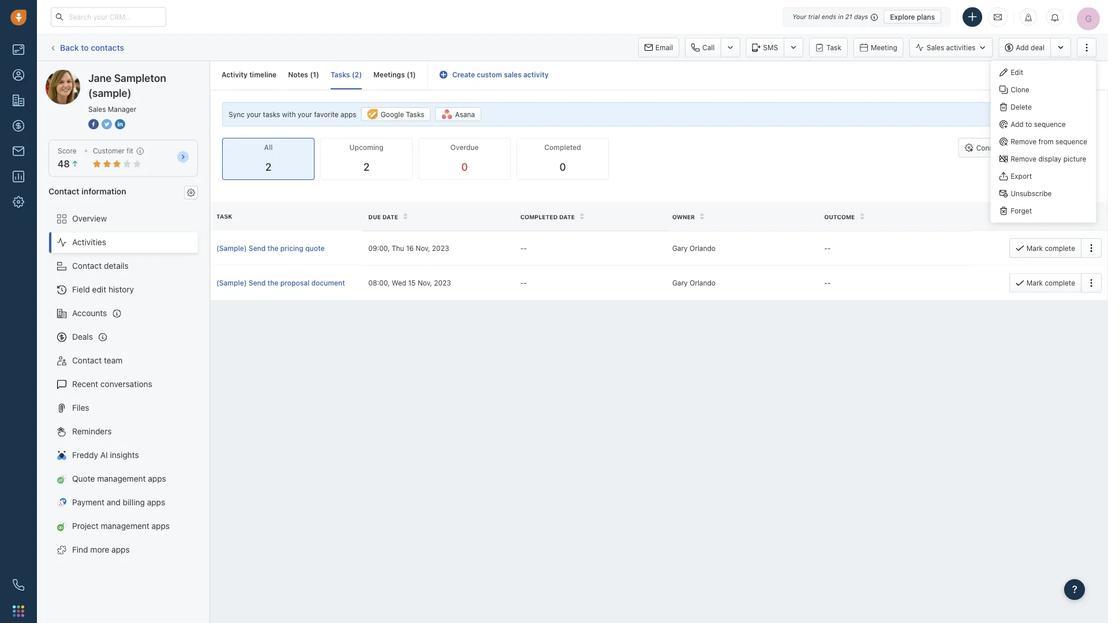 Task type: describe. For each thing, give the bounding box(es) containing it.
date for due date
[[383, 214, 398, 220]]

08:00,
[[369, 279, 390, 287]]

48 button
[[58, 159, 79, 170]]

2023 for 09:00, thu 16 nov, 2023
[[432, 244, 449, 252]]

google
[[381, 110, 404, 118]]

orlando for 09:00, thu 16 nov, 2023
[[690, 244, 716, 252]]

sales
[[504, 71, 522, 79]]

back
[[60, 43, 79, 52]]

manager
[[108, 105, 136, 113]]

favorite
[[314, 110, 339, 118]]

jane sampleton (sample) down contacts
[[69, 70, 163, 79]]

to for contacts
[[81, 43, 89, 52]]

the for pricing
[[268, 244, 279, 252]]

history
[[109, 285, 134, 294]]

deals
[[72, 332, 93, 342]]

mark complete button for 08:00, wed 15 nov, 2023
[[1010, 273, 1081, 293]]

completed for completed date
[[521, 214, 558, 220]]

0 horizontal spatial tasks
[[331, 71, 350, 79]]

outcome
[[825, 214, 855, 220]]

mark complete for 09:00, thu 16 nov, 2023
[[1027, 244, 1076, 252]]

nov, for 15
[[418, 279, 432, 287]]

gary for 08:00, wed 15 nov, 2023
[[673, 279, 688, 287]]

task
[[1076, 144, 1090, 152]]

activities
[[72, 238, 106, 247]]

apps down payment and billing apps
[[152, 522, 170, 531]]

files
[[72, 403, 89, 413]]

remove for remove from sequence
[[1011, 138, 1037, 146]]

in
[[838, 13, 844, 20]]

apps right connect
[[1006, 144, 1022, 152]]

linkedin circled image
[[115, 118, 125, 130]]

quote
[[305, 244, 325, 252]]

back to contacts link
[[48, 39, 125, 57]]

to for sequence
[[1026, 120, 1032, 128]]

jane sampleton (sample) up "manager"
[[88, 72, 166, 99]]

edit
[[92, 285, 106, 294]]

display
[[1039, 155, 1062, 163]]

apps up payment and billing apps
[[148, 474, 166, 484]]

timeline
[[249, 71, 277, 79]]

) for tasks ( 2 )
[[359, 71, 362, 79]]

create
[[452, 71, 475, 79]]

tasks
[[263, 110, 280, 118]]

clone
[[1011, 86, 1030, 94]]

recent conversations
[[72, 380, 152, 389]]

apps right more
[[112, 545, 130, 555]]

sampleton down contacts
[[89, 70, 129, 79]]

reminders
[[72, 427, 112, 436]]

mark for 08:00, wed 15 nov, 2023
[[1027, 279, 1043, 287]]

your
[[793, 13, 807, 20]]

notes
[[288, 71, 308, 79]]

sequence for add to sequence
[[1034, 120, 1066, 128]]

explore plans link
[[884, 10, 942, 24]]

notes ( 1 )
[[288, 71, 319, 79]]

(sample) send the proposal document
[[216, 279, 345, 287]]

overview
[[72, 214, 107, 223]]

back to contacts
[[60, 43, 124, 52]]

asana
[[455, 110, 475, 118]]

thu
[[392, 244, 404, 252]]

sync your tasks with your favorite apps
[[229, 110, 357, 118]]

gary orlando for 08:00, wed 15 nov, 2023
[[673, 279, 716, 287]]

contact details
[[72, 261, 129, 271]]

( for notes
[[310, 71, 313, 79]]

21
[[846, 13, 853, 20]]

create custom sales activity
[[452, 71, 549, 79]]

email button
[[638, 38, 680, 57]]

48
[[58, 159, 70, 170]]

billing
[[123, 498, 145, 508]]

with
[[282, 110, 296, 118]]

(sample) send the pricing quote link
[[216, 243, 357, 254]]

(sample) for (sample) send the pricing quote
[[216, 244, 247, 252]]

add task button
[[1045, 138, 1096, 158]]

activity
[[524, 71, 549, 79]]

owner
[[673, 214, 695, 220]]

the for proposal
[[268, 279, 279, 287]]

add deal
[[1016, 44, 1045, 52]]

google tasks button
[[361, 107, 431, 121]]

call
[[703, 44, 715, 52]]

1 vertical spatial task
[[216, 213, 232, 220]]

contact for contact team
[[72, 356, 102, 365]]

(sample) for (sample) send the proposal document
[[216, 279, 247, 287]]

(sample) send the proposal document link
[[216, 278, 357, 288]]

forget
[[1011, 207, 1032, 215]]

) for meetings ( 1 )
[[413, 71, 416, 79]]

1 horizontal spatial 2
[[355, 71, 359, 79]]

picture
[[1064, 155, 1087, 163]]

activity
[[222, 71, 248, 79]]

meetings
[[374, 71, 405, 79]]

meeting button
[[854, 38, 904, 57]]

2 for all
[[265, 161, 272, 173]]

team
[[104, 356, 123, 365]]

from
[[1039, 138, 1054, 146]]

freshworks switcher image
[[13, 606, 24, 617]]

fit
[[127, 147, 133, 155]]

completed for completed
[[545, 144, 581, 152]]

(sample) send the pricing quote
[[216, 244, 325, 252]]

16
[[406, 244, 414, 252]]

and
[[107, 498, 121, 508]]

delete
[[1011, 103, 1032, 111]]

Search your CRM... text field
[[51, 7, 166, 27]]

remove from sequence
[[1011, 138, 1088, 146]]

all
[[264, 144, 273, 152]]

1 for notes ( 1 )
[[313, 71, 316, 79]]

1 horizontal spatial jane
[[88, 72, 112, 84]]

due
[[369, 214, 381, 220]]

2 for upcoming
[[364, 161, 370, 173]]

( for meetings
[[407, 71, 410, 79]]

sales activities
[[927, 44, 976, 52]]

send for proposal
[[249, 279, 266, 287]]

explore
[[890, 13, 915, 21]]

mark for 09:00, thu 16 nov, 2023
[[1027, 244, 1043, 252]]

wed
[[392, 279, 406, 287]]

0 vertical spatial (sample)
[[131, 70, 163, 79]]



Task type: vqa. For each thing, say whether or not it's contained in the screenshot.
topmost at
no



Task type: locate. For each thing, give the bounding box(es) containing it.
the
[[268, 244, 279, 252], [268, 279, 279, 287]]

mng settings image
[[187, 189, 195, 197]]

send inside 'link'
[[249, 244, 266, 252]]

complete for 09:00, thu 16 nov, 2023
[[1045, 244, 1076, 252]]

(sample)
[[216, 244, 247, 252], [216, 279, 247, 287]]

orlando for 08:00, wed 15 nov, 2023
[[690, 279, 716, 287]]

2 mark from the top
[[1027, 279, 1043, 287]]

send
[[249, 244, 266, 252], [249, 279, 266, 287]]

add left deal at the right
[[1016, 44, 1029, 52]]

sales left activities
[[927, 44, 945, 52]]

your
[[247, 110, 261, 118], [298, 110, 312, 118]]

( for tasks
[[352, 71, 355, 79]]

1 right meetings on the top of page
[[410, 71, 413, 79]]

tasks ( 2 )
[[331, 71, 362, 79]]

1 date from the left
[[383, 214, 398, 220]]

0 up completed date
[[560, 161, 566, 173]]

management down payment and billing apps
[[101, 522, 149, 531]]

1 vertical spatial tasks
[[406, 110, 424, 118]]

0 vertical spatial mark complete
[[1027, 244, 1076, 252]]

sync
[[229, 110, 245, 118]]

twitter circled image
[[102, 118, 112, 130]]

1 vertical spatial completed
[[521, 214, 558, 220]]

0 vertical spatial orlando
[[690, 244, 716, 252]]

) right notes
[[316, 71, 319, 79]]

mark complete button
[[1010, 239, 1081, 258], [1010, 273, 1081, 293]]

2 mark complete button from the top
[[1010, 273, 1081, 293]]

09:00, thu 16 nov, 2023
[[369, 244, 449, 252]]

1 vertical spatial nov,
[[418, 279, 432, 287]]

1 right notes
[[313, 71, 316, 79]]

find
[[72, 545, 88, 555]]

1 gary from the top
[[673, 244, 688, 252]]

remove for remove display picture
[[1011, 155, 1037, 163]]

your right sync
[[247, 110, 261, 118]]

gary orlando
[[673, 244, 716, 252], [673, 279, 716, 287]]

asana button
[[435, 107, 482, 121]]

1 (sample) from the top
[[216, 244, 247, 252]]

1 complete from the top
[[1045, 244, 1076, 252]]

1 vertical spatial (sample)
[[88, 87, 131, 99]]

0 vertical spatial complete
[[1045, 244, 1076, 252]]

field
[[72, 285, 90, 294]]

1 vertical spatial the
[[268, 279, 279, 287]]

15
[[408, 279, 416, 287]]

0 horizontal spatial 2
[[265, 161, 272, 173]]

date for completed date
[[559, 214, 575, 220]]

0 vertical spatial gary
[[673, 244, 688, 252]]

0 vertical spatial (sample)
[[216, 244, 247, 252]]

contact information
[[48, 186, 126, 196]]

0 vertical spatial tasks
[[331, 71, 350, 79]]

remove left from
[[1011, 138, 1037, 146]]

explore plans
[[890, 13, 935, 21]]

0 vertical spatial gary orlando
[[673, 244, 716, 252]]

payment
[[72, 498, 105, 508]]

management for quote
[[97, 474, 146, 484]]

call link
[[685, 38, 721, 57]]

add down delete
[[1011, 120, 1024, 128]]

0 vertical spatial sequence
[[1034, 120, 1066, 128]]

1 your from the left
[[247, 110, 261, 118]]

custom
[[477, 71, 502, 79]]

apps right favorite
[[341, 110, 357, 118]]

call button
[[685, 38, 721, 57]]

( right notes
[[310, 71, 313, 79]]

1 vertical spatial contact
[[72, 261, 102, 271]]

0 vertical spatial task
[[827, 44, 842, 52]]

management
[[97, 474, 146, 484], [101, 522, 149, 531]]

send down (sample) send the pricing quote
[[249, 279, 266, 287]]

contact up the 'recent'
[[72, 356, 102, 365]]

add up picture
[[1061, 144, 1074, 152]]

field edit history
[[72, 285, 134, 294]]

task inside button
[[827, 44, 842, 52]]

1 gary orlando from the top
[[673, 244, 716, 252]]

0 vertical spatial the
[[268, 244, 279, 252]]

nov, for 16
[[416, 244, 430, 252]]

0 vertical spatial remove
[[1011, 138, 1037, 146]]

1 ) from the left
[[316, 71, 319, 79]]

2 down upcoming
[[364, 161, 370, 173]]

0 vertical spatial add
[[1016, 44, 1029, 52]]

task up (sample) send the pricing quote
[[216, 213, 232, 220]]

1 horizontal spatial tasks
[[406, 110, 424, 118]]

tasks right google
[[406, 110, 424, 118]]

2 date from the left
[[559, 214, 575, 220]]

0 down overdue
[[462, 161, 468, 173]]

0 horizontal spatial (
[[310, 71, 313, 79]]

sales for sales manager
[[88, 105, 106, 113]]

1 vertical spatial 2023
[[434, 279, 451, 287]]

pricing
[[280, 244, 304, 252]]

nov, right 15
[[418, 279, 432, 287]]

2 your from the left
[[298, 110, 312, 118]]

send left "pricing"
[[249, 244, 266, 252]]

the left "pricing"
[[268, 244, 279, 252]]

contact for contact information
[[48, 186, 79, 196]]

1 vertical spatial orlando
[[690, 279, 716, 287]]

create custom sales activity link
[[440, 71, 549, 79]]

1 vertical spatial mark complete
[[1027, 279, 1076, 287]]

mark complete for 08:00, wed 15 nov, 2023
[[1027, 279, 1076, 287]]

1 the from the top
[[268, 244, 279, 252]]

your right with
[[298, 110, 312, 118]]

recent
[[72, 380, 98, 389]]

08:00, wed 15 nov, 2023
[[369, 279, 451, 287]]

plans
[[917, 13, 935, 21]]

1 horizontal spatial to
[[1026, 120, 1032, 128]]

1 horizontal spatial task
[[827, 44, 842, 52]]

jane sampleton (sample)
[[69, 70, 163, 79], [88, 72, 166, 99]]

2 (sample) from the top
[[216, 279, 247, 287]]

export
[[1011, 172, 1032, 180]]

1 vertical spatial sequence
[[1056, 138, 1088, 146]]

phone image
[[13, 580, 24, 591]]

customer
[[93, 147, 125, 155]]

remove display picture
[[1011, 155, 1087, 163]]

1 vertical spatial complete
[[1045, 279, 1076, 287]]

accounts
[[72, 309, 107, 318]]

2023 right 15
[[434, 279, 451, 287]]

sequence for remove from sequence
[[1056, 138, 1088, 146]]

1 mark from the top
[[1027, 244, 1043, 252]]

add task
[[1061, 144, 1090, 152]]

1 orlando from the top
[[690, 244, 716, 252]]

information
[[81, 186, 126, 196]]

contact team
[[72, 356, 123, 365]]

send for pricing
[[249, 244, 266, 252]]

1 vertical spatial remove
[[1011, 155, 1037, 163]]

apps
[[341, 110, 357, 118], [1006, 144, 1022, 152], [148, 474, 166, 484], [147, 498, 165, 508], [152, 522, 170, 531], [112, 545, 130, 555]]

jane down contacts
[[88, 72, 112, 84]]

0 for completed
[[560, 161, 566, 173]]

remove
[[1011, 138, 1037, 146], [1011, 155, 1037, 163]]

facebook circled image
[[88, 118, 99, 130]]

) left meetings on the top of page
[[359, 71, 362, 79]]

sales up facebook circled image
[[88, 105, 106, 113]]

0 vertical spatial completed
[[545, 144, 581, 152]]

1 vertical spatial send
[[249, 279, 266, 287]]

customer fit
[[93, 147, 133, 155]]

freddy
[[72, 451, 98, 460]]

0 horizontal spatial )
[[316, 71, 319, 79]]

sales manager
[[88, 105, 136, 113]]

2 1 from the left
[[410, 71, 413, 79]]

-
[[521, 244, 524, 252], [524, 244, 527, 252], [825, 244, 828, 252], [828, 244, 831, 252], [521, 279, 524, 287], [524, 279, 527, 287], [825, 279, 828, 287], [828, 279, 831, 287]]

activity timeline
[[222, 71, 277, 79]]

(sample) up "manager"
[[131, 70, 163, 79]]

0 vertical spatial nov,
[[416, 244, 430, 252]]

(sample) up "sales manager"
[[88, 87, 131, 99]]

1 horizontal spatial 0
[[560, 161, 566, 173]]

2 orlando from the top
[[690, 279, 716, 287]]

more
[[90, 545, 109, 555]]

(
[[310, 71, 313, 79], [352, 71, 355, 79], [407, 71, 410, 79]]

1 horizontal spatial 1
[[410, 71, 413, 79]]

3 ( from the left
[[407, 71, 410, 79]]

sampleton up "manager"
[[114, 72, 166, 84]]

1 horizontal spatial sales
[[927, 44, 945, 52]]

gary for 09:00, thu 16 nov, 2023
[[673, 244, 688, 252]]

2 left meetings on the top of page
[[355, 71, 359, 79]]

2 mark complete from the top
[[1027, 279, 1076, 287]]

2 ( from the left
[[352, 71, 355, 79]]

1 vertical spatial to
[[1026, 120, 1032, 128]]

add for add deal
[[1016, 44, 1029, 52]]

2 the from the top
[[268, 279, 279, 287]]

2 down all
[[265, 161, 272, 173]]

09:00,
[[369, 244, 390, 252]]

contact down 48
[[48, 186, 79, 196]]

1 mark complete from the top
[[1027, 244, 1076, 252]]

project management apps
[[72, 522, 170, 531]]

1 vertical spatial add
[[1011, 120, 1024, 128]]

phone element
[[7, 574, 30, 597]]

0 horizontal spatial 1
[[313, 71, 316, 79]]

the left proposal
[[268, 279, 279, 287]]

0 vertical spatial sales
[[927, 44, 945, 52]]

contact for contact details
[[72, 261, 102, 271]]

0 vertical spatial management
[[97, 474, 146, 484]]

contact down activities
[[72, 261, 102, 271]]

1 remove from the top
[[1011, 138, 1037, 146]]

0
[[462, 161, 468, 173], [560, 161, 566, 173]]

activities
[[947, 44, 976, 52]]

2 complete from the top
[[1045, 279, 1076, 287]]

score
[[58, 147, 77, 155]]

email
[[656, 44, 673, 52]]

1 vertical spatial gary orlando
[[673, 279, 716, 287]]

2 vertical spatial add
[[1061, 144, 1074, 152]]

google tasks
[[381, 110, 424, 118]]

0 vertical spatial mark complete button
[[1010, 239, 1081, 258]]

2 send from the top
[[249, 279, 266, 287]]

tasks right notes ( 1 )
[[331, 71, 350, 79]]

to down delete
[[1026, 120, 1032, 128]]

task down the your trial ends in 21 days
[[827, 44, 842, 52]]

1 horizontal spatial )
[[359, 71, 362, 79]]

edit
[[1011, 68, 1024, 76]]

2 gary from the top
[[673, 279, 688, 287]]

gary
[[673, 244, 688, 252], [673, 279, 688, 287]]

0 vertical spatial to
[[81, 43, 89, 52]]

1 vertical spatial mark
[[1027, 279, 1043, 287]]

( right meetings on the top of page
[[407, 71, 410, 79]]

0 horizontal spatial task
[[216, 213, 232, 220]]

1 mark complete button from the top
[[1010, 239, 1081, 258]]

sales for sales activities
[[927, 44, 945, 52]]

(sample) inside 'link'
[[216, 244, 247, 252]]

upcoming
[[350, 144, 384, 152]]

1 vertical spatial (sample)
[[216, 279, 247, 287]]

0 horizontal spatial to
[[81, 43, 89, 52]]

1 vertical spatial gary
[[673, 279, 688, 287]]

( left meetings on the top of page
[[352, 71, 355, 79]]

2 0 from the left
[[560, 161, 566, 173]]

sms button
[[746, 38, 784, 57]]

1 send from the top
[[249, 244, 266, 252]]

remove up export in the right top of the page
[[1011, 155, 1037, 163]]

1 for meetings ( 1 )
[[410, 71, 413, 79]]

1 vertical spatial mark complete button
[[1010, 273, 1081, 293]]

2 horizontal spatial )
[[413, 71, 416, 79]]

sequence up remove from sequence
[[1034, 120, 1066, 128]]

1 ( from the left
[[310, 71, 313, 79]]

management up payment and billing apps
[[97, 474, 146, 484]]

add for add task
[[1061, 144, 1074, 152]]

contacts
[[91, 43, 124, 52]]

overdue
[[451, 144, 479, 152]]

0 vertical spatial mark
[[1027, 244, 1043, 252]]

the inside 'link'
[[268, 244, 279, 252]]

management for project
[[101, 522, 149, 531]]

document
[[311, 279, 345, 287]]

nov, right 16
[[416, 244, 430, 252]]

2 vertical spatial contact
[[72, 356, 102, 365]]

2 gary orlando from the top
[[673, 279, 716, 287]]

) right meetings on the top of page
[[413, 71, 416, 79]]

jane down back in the left top of the page
[[69, 70, 87, 79]]

3 ) from the left
[[413, 71, 416, 79]]

deal
[[1031, 44, 1045, 52]]

completed date
[[521, 214, 575, 220]]

freddy ai insights
[[72, 451, 139, 460]]

0 horizontal spatial your
[[247, 110, 261, 118]]

2 ) from the left
[[359, 71, 362, 79]]

tasks inside button
[[406, 110, 424, 118]]

complete for 08:00, wed 15 nov, 2023
[[1045, 279, 1076, 287]]

to right back in the left top of the page
[[81, 43, 89, 52]]

add to sequence
[[1011, 120, 1066, 128]]

conversations
[[100, 380, 152, 389]]

2023 right 16
[[432, 244, 449, 252]]

1 vertical spatial sales
[[88, 105, 106, 113]]

1 1 from the left
[[313, 71, 316, 79]]

2023 for 08:00, wed 15 nov, 2023
[[434, 279, 451, 287]]

0 horizontal spatial 0
[[462, 161, 468, 173]]

1 horizontal spatial your
[[298, 110, 312, 118]]

0 vertical spatial 2023
[[432, 244, 449, 252]]

2 remove from the top
[[1011, 155, 1037, 163]]

2 horizontal spatial (
[[407, 71, 410, 79]]

0 vertical spatial contact
[[48, 186, 79, 196]]

mark complete button for 09:00, thu 16 nov, 2023
[[1010, 239, 1081, 258]]

apps right billing
[[147, 498, 165, 508]]

1 vertical spatial management
[[101, 522, 149, 531]]

payment and billing apps
[[72, 498, 165, 508]]

1 horizontal spatial (
[[352, 71, 355, 79]]

email image
[[994, 12, 1002, 22]]

add for add to sequence
[[1011, 120, 1024, 128]]

) for notes ( 1 )
[[316, 71, 319, 79]]

gary orlando for 09:00, thu 16 nov, 2023
[[673, 244, 716, 252]]

0 horizontal spatial jane
[[69, 70, 87, 79]]

task button
[[809, 38, 848, 57]]

sales
[[927, 44, 945, 52], [88, 105, 106, 113]]

0 for overdue
[[462, 161, 468, 173]]

contact
[[48, 186, 79, 196], [72, 261, 102, 271], [72, 356, 102, 365]]

sequence up picture
[[1056, 138, 1088, 146]]

0 horizontal spatial sales
[[88, 105, 106, 113]]

0 horizontal spatial date
[[383, 214, 398, 220]]

connect
[[977, 144, 1004, 152]]

2 horizontal spatial 2
[[364, 161, 370, 173]]

1 0 from the left
[[462, 161, 468, 173]]

add
[[1016, 44, 1029, 52], [1011, 120, 1024, 128], [1061, 144, 1074, 152]]

0 vertical spatial send
[[249, 244, 266, 252]]

1 horizontal spatial date
[[559, 214, 575, 220]]



